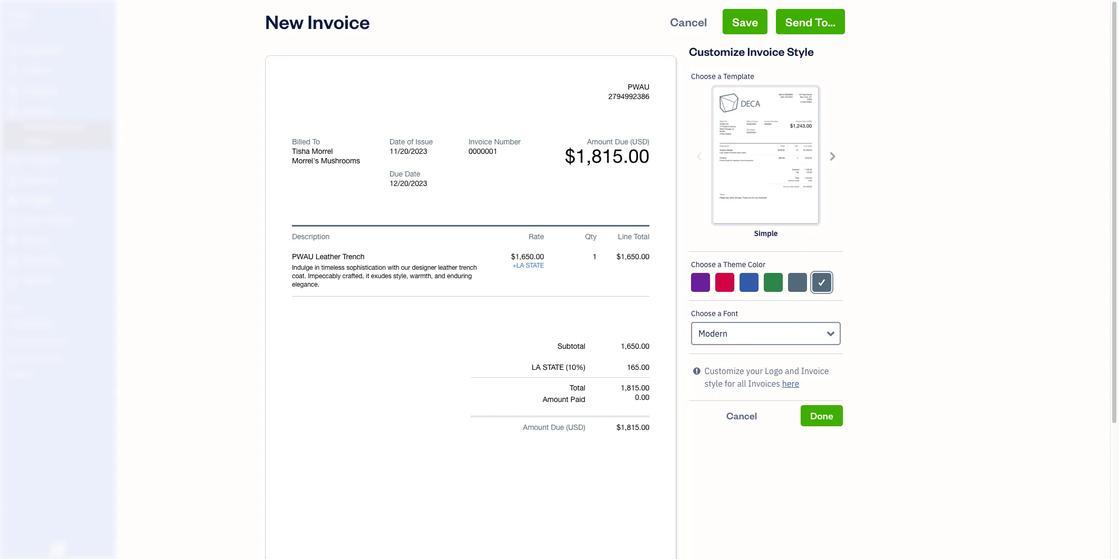 Task type: locate. For each thing, give the bounding box(es) containing it.
1 horizontal spatial usd
[[632, 138, 648, 146]]

0 horizontal spatial cancel
[[670, 14, 707, 29]]

) for amount due ( usd )
[[584, 423, 586, 432]]

0 vertical spatial state
[[526, 262, 544, 269]]

1,650.00
[[621, 342, 650, 351]]

settings image
[[8, 370, 113, 379]]

expense image
[[7, 176, 20, 186]]

chart image
[[7, 256, 20, 266]]

new
[[265, 9, 304, 34]]

total up paid at right
[[570, 384, 586, 392]]

) down paid at right
[[584, 423, 586, 432]]

total inside 'total amount paid'
[[570, 384, 586, 392]]

+
[[513, 262, 517, 269]]

1 vertical spatial a
[[718, 260, 722, 269]]

+ la state
[[513, 262, 544, 269]]

0 horizontal spatial total
[[570, 384, 586, 392]]

style
[[705, 379, 723, 389]]

customize your logo and invoice style for all invoices
[[705, 366, 829, 389]]

( inside amount due ( usd ) $1,815.00
[[631, 138, 632, 146]]

Enter an Item Description text field
[[292, 264, 491, 289]]

a left font on the right of the page
[[718, 309, 722, 319]]

pwau
[[8, 9, 33, 20], [628, 83, 650, 91]]

0 horizontal spatial pwau
[[8, 9, 33, 20]]

0 horizontal spatial )
[[584, 423, 586, 432]]

0 horizontal spatial usd
[[568, 423, 584, 432]]

2 horizontal spatial due
[[615, 138, 628, 146]]

2 vertical spatial a
[[718, 309, 722, 319]]

( down 2794992386 in the top right of the page
[[631, 138, 632, 146]]

pwau up 2794992386 in the top right of the page
[[628, 83, 650, 91]]

1,815.00
[[621, 384, 650, 392]]

0 vertical spatial cancel
[[670, 14, 707, 29]]

due for amount due ( usd )
[[551, 423, 564, 432]]

2 vertical spatial choose
[[691, 309, 716, 319]]

1 vertical spatial choose
[[691, 260, 716, 269]]

2 vertical spatial amount
[[523, 423, 549, 432]]

1 a from the top
[[718, 72, 722, 81]]

state
[[526, 262, 544, 269], [543, 363, 564, 372]]

customize for customize invoice style
[[689, 44, 745, 59]]

usd inside amount due ( usd ) $1,815.00
[[632, 138, 648, 146]]

invoice number
[[469, 138, 521, 146]]

1 vertical spatial usd
[[568, 423, 584, 432]]

save
[[732, 14, 758, 29]]

date up 12/20/2023
[[405, 170, 420, 178]]

1 vertical spatial customize
[[705, 366, 744, 377]]

Issue date in MM/DD/YYYY format text field
[[390, 147, 453, 156]]

1 vertical spatial date
[[405, 170, 420, 178]]

0 horizontal spatial (
[[566, 423, 568, 432]]

your
[[746, 366, 763, 377]]

tisha
[[292, 147, 310, 156]]

done
[[811, 410, 834, 422]]

here link
[[782, 379, 800, 389]]

theme
[[723, 260, 746, 269]]

1 vertical spatial due
[[390, 170, 403, 178]]

amount inside amount due ( usd ) $1,815.00
[[587, 138, 613, 146]]

1 horizontal spatial due
[[551, 423, 564, 432]]

template
[[723, 72, 755, 81]]

freshbooks image
[[50, 543, 66, 555]]

date left of in the top of the page
[[390, 138, 405, 146]]

due
[[615, 138, 628, 146], [390, 170, 403, 178], [551, 423, 564, 432]]

date
[[390, 138, 405, 146], [405, 170, 420, 178]]

font
[[723, 309, 738, 319]]

1 horizontal spatial )
[[648, 138, 650, 146]]

1 vertical spatial amount
[[543, 396, 569, 404]]

choose a template element
[[689, 64, 843, 252]]

choose up modern
[[691, 309, 716, 319]]

usd
[[632, 138, 648, 146], [568, 423, 584, 432]]

3 a from the top
[[718, 309, 722, 319]]

state down item rate (usd) text field
[[526, 262, 544, 269]]

usd down paid at right
[[568, 423, 584, 432]]

1 vertical spatial total
[[570, 384, 586, 392]]

owner
[[8, 21, 28, 29]]

1 choose from the top
[[691, 72, 716, 81]]

total right line
[[634, 233, 650, 241]]

due up 12/20/2023
[[390, 170, 403, 178]]

report image
[[7, 276, 20, 286]]

a for theme
[[718, 260, 722, 269]]

customize
[[689, 44, 745, 59], [705, 366, 744, 377]]

choose left template
[[691, 72, 716, 81]]

la down item rate (usd) text field
[[517, 262, 524, 269]]

next image
[[826, 150, 838, 162]]

choose left theme
[[691, 260, 716, 269]]

0 vertical spatial $1,815.00
[[565, 145, 650, 167]]

client image
[[7, 66, 20, 76]]

2 vertical spatial due
[[551, 423, 564, 432]]

usd down 2794992386 in the top right of the page
[[632, 138, 648, 146]]

2794992386
[[609, 92, 650, 101]]

0 vertical spatial a
[[718, 72, 722, 81]]

logo
[[765, 366, 783, 377]]

pwau inside main "element"
[[8, 9, 33, 20]]

la
[[517, 262, 524, 269], [532, 363, 541, 372]]

Enter an Invoice # text field
[[469, 147, 498, 156]]

due down 2794992386 in the top right of the page
[[615, 138, 628, 146]]

due inside due date 12/20/2023
[[390, 170, 403, 178]]

choose a template
[[691, 72, 755, 81]]

0 vertical spatial )
[[648, 138, 650, 146]]

pwau for choose a theme color
[[628, 83, 650, 91]]

cancel button
[[661, 9, 717, 34], [689, 406, 795, 427]]

1 vertical spatial la
[[532, 363, 541, 372]]

1 horizontal spatial cancel
[[727, 410, 757, 422]]

2 choose from the top
[[691, 260, 716, 269]]

a left template
[[718, 72, 722, 81]]

165.00
[[627, 363, 650, 372]]

due down 'total amount paid'
[[551, 423, 564, 432]]

billed
[[292, 138, 310, 146]]

0 vertical spatial usd
[[632, 138, 648, 146]]

la left (10%)
[[532, 363, 541, 372]]

(
[[631, 138, 632, 146], [566, 423, 568, 432]]

payment image
[[7, 156, 20, 166]]

( down 'total amount paid'
[[566, 423, 568, 432]]

choose for choose a font
[[691, 309, 716, 319]]

pwau up owner
[[8, 9, 33, 20]]

1 vertical spatial pwau
[[628, 83, 650, 91]]

0 vertical spatial pwau
[[8, 9, 33, 20]]

cancel
[[670, 14, 707, 29], [727, 410, 757, 422]]

amount due ( usd ) $1,815.00
[[565, 138, 650, 167]]

main element
[[0, 0, 142, 560]]

total
[[634, 233, 650, 241], [570, 384, 586, 392]]

choose
[[691, 72, 716, 81], [691, 260, 716, 269], [691, 309, 716, 319]]

all
[[737, 379, 746, 389]]

3 choose from the top
[[691, 309, 716, 319]]

choose for choose a template
[[691, 72, 716, 81]]

pwau inside pwau 2794992386
[[628, 83, 650, 91]]

0 horizontal spatial due
[[390, 170, 403, 178]]

1 vertical spatial cancel
[[727, 410, 757, 422]]

la state (10%)
[[532, 363, 586, 372]]

due inside amount due ( usd ) $1,815.00
[[615, 138, 628, 146]]

and
[[785, 366, 799, 377]]

a
[[718, 72, 722, 81], [718, 260, 722, 269], [718, 309, 722, 319]]

state left (10%)
[[543, 363, 564, 372]]

choose a font element
[[689, 301, 843, 354]]

2 a from the top
[[718, 260, 722, 269]]

Enter an Item Name text field
[[292, 252, 491, 262]]

0 vertical spatial la
[[517, 262, 524, 269]]

apps image
[[8, 303, 113, 311]]

0 vertical spatial (
[[631, 138, 632, 146]]

customize up choose a template
[[689, 44, 745, 59]]

invoice
[[308, 9, 370, 34], [747, 44, 785, 59], [469, 138, 492, 146], [801, 366, 829, 377]]

0 vertical spatial due
[[615, 138, 628, 146]]

amount due ( usd )
[[523, 423, 586, 432]]

$1,815.00
[[565, 145, 650, 167], [617, 423, 650, 432]]

) down 2794992386 in the top right of the page
[[648, 138, 650, 146]]

1 vertical spatial (
[[566, 423, 568, 432]]

pwau owner
[[8, 9, 33, 29]]

0 vertical spatial date
[[390, 138, 405, 146]]

0 horizontal spatial la
[[517, 262, 524, 269]]

choose for choose a theme color
[[691, 260, 716, 269]]

Line Total (USD) text field
[[616, 253, 650, 261]]

Item Quantity text field
[[582, 253, 597, 261]]

usd for amount due ( usd )
[[568, 423, 584, 432]]

a left theme
[[718, 260, 722, 269]]

Item Rate (USD) text field
[[511, 253, 544, 261]]

0 vertical spatial amount
[[587, 138, 613, 146]]

customize up for
[[705, 366, 744, 377]]

amount
[[587, 138, 613, 146], [543, 396, 569, 404], [523, 423, 549, 432]]

tisha morrel morrel's mushrooms
[[292, 147, 360, 165]]

1 vertical spatial cancel button
[[689, 406, 795, 427]]

pwau for customize invoice style
[[8, 9, 33, 20]]

0 vertical spatial cancel button
[[661, 9, 717, 34]]

amount inside 'total amount paid'
[[543, 396, 569, 404]]

0 vertical spatial customize
[[689, 44, 745, 59]]

0 vertical spatial choose
[[691, 72, 716, 81]]

of
[[407, 138, 414, 146]]

estimate image
[[7, 86, 20, 97]]

0 vertical spatial total
[[634, 233, 650, 241]]

1 horizontal spatial (
[[631, 138, 632, 146]]

cancel for cancel button to the top
[[670, 14, 707, 29]]

customize inside customize your logo and invoice style for all invoices
[[705, 366, 744, 377]]

modern
[[699, 329, 728, 339]]

1 horizontal spatial pwau
[[628, 83, 650, 91]]

) inside amount due ( usd ) $1,815.00
[[648, 138, 650, 146]]

send to... button
[[776, 9, 845, 34]]

1 vertical spatial )
[[584, 423, 586, 432]]

)
[[648, 138, 650, 146], [584, 423, 586, 432]]



Task type: describe. For each thing, give the bounding box(es) containing it.
exclamationcircle image
[[693, 365, 701, 378]]

total amount paid
[[543, 384, 586, 404]]

amount for amount due ( usd )
[[523, 423, 549, 432]]

mushrooms
[[321, 157, 360, 165]]

usd for amount due ( usd ) $1,815.00
[[632, 138, 648, 146]]

due for amount due ( usd ) $1,815.00
[[615, 138, 628, 146]]

done button
[[801, 406, 843, 427]]

to
[[313, 138, 320, 146]]

( for amount due ( usd )
[[566, 423, 568, 432]]

1 horizontal spatial la
[[532, 363, 541, 372]]

date inside due date 12/20/2023
[[405, 170, 420, 178]]

morrel
[[312, 147, 333, 156]]

rate
[[529, 233, 544, 241]]

to...
[[815, 14, 836, 29]]

a for font
[[718, 309, 722, 319]]

qty
[[585, 233, 597, 241]]

due date 12/20/2023
[[390, 170, 427, 188]]

12/20/2023 button
[[390, 179, 453, 188]]

color
[[748, 260, 766, 269]]

number
[[494, 138, 521, 146]]

paid
[[571, 396, 586, 404]]

Font field
[[691, 322, 841, 345]]

dashboard image
[[7, 46, 20, 56]]

project image
[[7, 196, 20, 206]]

) for amount due ( usd ) $1,815.00
[[648, 138, 650, 146]]

1 horizontal spatial total
[[634, 233, 650, 241]]

amount for amount due ( usd ) $1,815.00
[[587, 138, 613, 146]]

bank connections image
[[8, 353, 113, 362]]

1 vertical spatial $1,815.00
[[617, 423, 650, 432]]

simple
[[754, 229, 778, 238]]

cancel for the bottommost cancel button
[[727, 410, 757, 422]]

1,815.00 0.00
[[621, 384, 650, 402]]

1 vertical spatial state
[[543, 363, 564, 372]]

pwau 2794992386
[[609, 83, 650, 101]]

invoices
[[748, 379, 780, 389]]

choose a theme color element
[[689, 252, 844, 301]]

customize for customize your logo and invoice style for all invoices
[[705, 366, 744, 377]]

team members image
[[8, 320, 113, 328]]

custom image
[[817, 276, 827, 289]]

save button
[[723, 9, 768, 34]]

a for template
[[718, 72, 722, 81]]

money image
[[7, 236, 20, 246]]

12/20/2023
[[390, 179, 427, 188]]

morrel's
[[292, 157, 319, 165]]

send
[[786, 14, 813, 29]]

description
[[292, 233, 330, 241]]

here
[[782, 379, 800, 389]]

(10%)
[[566, 363, 586, 372]]

previous image
[[694, 150, 706, 162]]

issue
[[416, 138, 433, 146]]

choose a font
[[691, 309, 738, 319]]

billed to
[[292, 138, 320, 146]]

items and services image
[[8, 336, 113, 345]]

timer image
[[7, 216, 20, 226]]

( for amount due ( usd ) $1,815.00
[[631, 138, 632, 146]]

0.00
[[635, 393, 650, 402]]

invoice image
[[7, 106, 20, 117]]

customize invoice style
[[689, 44, 814, 59]]

invoice inside customize your logo and invoice style for all invoices
[[801, 366, 829, 377]]

choose a theme color
[[691, 260, 766, 269]]

style
[[787, 44, 814, 59]]

subtotal
[[558, 342, 586, 351]]

line
[[618, 233, 632, 241]]

line total
[[618, 233, 650, 241]]

for
[[725, 379, 735, 389]]

send to...
[[786, 14, 836, 29]]

date of issue
[[390, 138, 433, 146]]

new invoice
[[265, 9, 370, 34]]



Task type: vqa. For each thing, say whether or not it's contained in the screenshot.
the leftmost PWAU
yes



